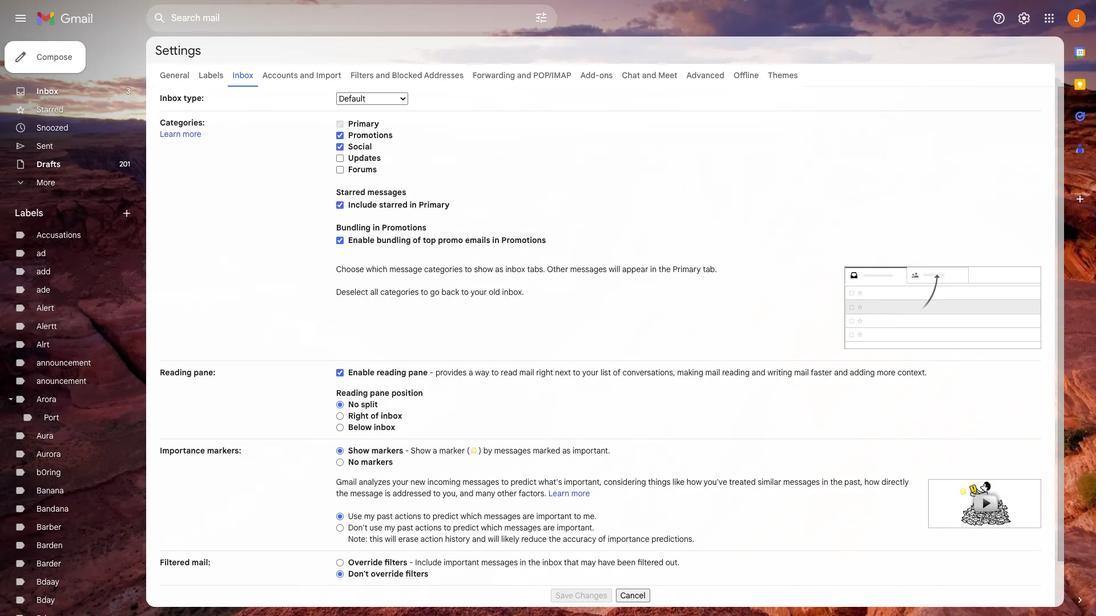 Task type: describe. For each thing, give the bounding box(es) containing it.
1 horizontal spatial primary
[[419, 200, 450, 210]]

0 vertical spatial important.
[[573, 446, 611, 456]]

0 vertical spatial which
[[366, 264, 388, 275]]

alertt
[[37, 322, 57, 332]]

out.
[[666, 558, 680, 568]]

forwarding and pop/imap link
[[473, 70, 572, 81]]

conversations,
[[623, 368, 676, 378]]

importance
[[160, 446, 205, 456]]

enable for enable bundling of top promo emails in promotions
[[348, 235, 375, 246]]

save changes
[[556, 591, 608, 602]]

1 vertical spatial promotions
[[382, 223, 427, 233]]

1 vertical spatial include
[[415, 558, 442, 568]]

accusations link
[[37, 230, 81, 241]]

general link
[[160, 70, 190, 81]]

marker
[[440, 446, 465, 456]]

import
[[316, 70, 342, 81]]

filters and blocked addresses
[[351, 70, 464, 81]]

1 horizontal spatial as
[[563, 446, 571, 456]]

faster
[[811, 368, 833, 378]]

snoozed link
[[37, 123, 68, 133]]

predictions.
[[652, 535, 695, 545]]

of inside don't use my past actions to predict which messages are important. note: this will erase action history and will likely reduce the accuracy of importance predictions.
[[599, 535, 606, 545]]

ade link
[[37, 285, 50, 295]]

categories:
[[160, 118, 205, 128]]

to left me.
[[574, 512, 582, 522]]

categories: learn more
[[160, 118, 205, 139]]

important,
[[564, 478, 602, 488]]

inbox type:
[[160, 93, 204, 103]]

offline link
[[734, 70, 759, 81]]

banana link
[[37, 486, 64, 496]]

to right next
[[573, 368, 581, 378]]

2 vertical spatial primary
[[673, 264, 701, 275]]

more button
[[0, 174, 137, 192]]

0 horizontal spatial my
[[364, 512, 375, 522]]

0 horizontal spatial include
[[348, 200, 377, 210]]

b0ring link
[[37, 468, 61, 478]]

message inside the gmail analyzes your new incoming messages to predict what's important, considering things like how you've treated similar messages in the past, how directly the message is addressed to you, and many other factors.
[[350, 489, 383, 499]]

1 vertical spatial learn more link
[[549, 489, 590, 499]]

and right chat in the right of the page
[[642, 70, 657, 81]]

writing
[[768, 368, 793, 378]]

Right of inbox radio
[[336, 412, 344, 421]]

- for include
[[410, 558, 413, 568]]

override
[[371, 570, 404, 580]]

tabs.
[[528, 264, 546, 275]]

save
[[556, 591, 574, 602]]

type:
[[184, 93, 204, 103]]

0 vertical spatial filters
[[385, 558, 408, 568]]

bdaay
[[37, 578, 59, 588]]

important. inside don't use my past actions to predict which messages are important. note: this will erase action history and will likely reduce the accuracy of importance predictions.
[[557, 523, 595, 534]]

analyzes
[[359, 478, 391, 488]]

all
[[370, 287, 379, 298]]

Updates checkbox
[[336, 154, 344, 163]]

port
[[44, 413, 59, 423]]

read
[[501, 368, 518, 378]]

reading for reading pane:
[[160, 368, 192, 378]]

Social checkbox
[[336, 143, 344, 151]]

3 mail from the left
[[795, 368, 810, 378]]

barder link
[[37, 559, 61, 570]]

0 vertical spatial categories
[[424, 264, 463, 275]]

anouncement link
[[37, 376, 86, 387]]

override
[[348, 558, 383, 568]]

1 reading from the left
[[377, 368, 407, 378]]

in down reduce
[[520, 558, 527, 568]]

1 how from the left
[[687, 478, 702, 488]]

predict inside the gmail analyzes your new incoming messages to predict what's important, considering things like how you've treated similar messages in the past, how directly the message is addressed to you, and many other factors.
[[511, 478, 537, 488]]

to right back
[[462, 287, 469, 298]]

search mail image
[[150, 8, 170, 29]]

predict inside don't use my past actions to predict which messages are important. note: this will erase action history and will likely reduce the accuracy of importance predictions.
[[453, 523, 479, 534]]

accounts and import
[[263, 70, 342, 81]]

to left the go
[[421, 287, 428, 298]]

add-
[[581, 70, 600, 81]]

0 vertical spatial pane
[[409, 368, 428, 378]]

markers:
[[207, 446, 241, 456]]

to up other
[[502, 478, 509, 488]]

old
[[489, 287, 500, 298]]

are inside don't use my past actions to predict which messages are important. note: this will erase action history and will likely reduce the accuracy of importance predictions.
[[543, 523, 555, 534]]

save changes button
[[551, 590, 612, 603]]

in up bundling
[[373, 223, 380, 233]]

use
[[370, 523, 383, 534]]

labels link
[[199, 70, 224, 81]]

advanced search options image
[[530, 6, 553, 29]]

0 horizontal spatial pane
[[370, 388, 390, 399]]

- for show
[[406, 446, 409, 456]]

1 horizontal spatial inbox link
[[233, 70, 253, 81]]

use
[[348, 512, 362, 522]]

my inside don't use my past actions to predict which messages are important. note: this will erase action history and will likely reduce the accuracy of importance predictions.
[[385, 523, 395, 534]]

0 vertical spatial are
[[523, 512, 535, 522]]

alrt link
[[37, 340, 50, 350]]

override filters - include important messages in the inbox that may have been filtered out.
[[348, 558, 680, 568]]

and left the writing
[[752, 368, 766, 378]]

the down gmail
[[336, 489, 348, 499]]

ons
[[600, 70, 613, 81]]

the left past,
[[831, 478, 843, 488]]

bundling
[[336, 223, 371, 233]]

reading pane:
[[160, 368, 216, 378]]

arora link
[[37, 395, 56, 405]]

messages down likely
[[482, 558, 518, 568]]

no for no split
[[348, 400, 359, 410]]

anouncement
[[37, 376, 86, 387]]

gmail analyzes your new incoming messages to predict what's important, considering things like how you've treated similar messages in the past, how directly the message is addressed to you, and many other factors.
[[336, 478, 909, 499]]

advanced link
[[687, 70, 725, 81]]

inbox up below inbox
[[381, 411, 402, 422]]

labels navigation
[[0, 37, 146, 617]]

inbox left that
[[543, 558, 562, 568]]

considering
[[604, 478, 646, 488]]

reading for reading pane position
[[336, 388, 368, 399]]

advanced
[[687, 70, 725, 81]]

0 horizontal spatial learn more link
[[160, 129, 201, 139]]

starred for starred messages
[[336, 187, 366, 198]]

top
[[423, 235, 436, 246]]

snoozed
[[37, 123, 68, 133]]

bday link
[[37, 596, 55, 606]]

bday
[[37, 596, 55, 606]]

past,
[[845, 478, 863, 488]]

aura
[[37, 431, 53, 442]]

your inside the gmail analyzes your new incoming messages to predict what's important, considering things like how you've treated similar messages in the past, how directly the message is addressed to you, and many other factors.
[[393, 478, 409, 488]]

blocked
[[392, 70, 423, 81]]

markers for show
[[372, 446, 404, 456]]

mail:
[[192, 558, 211, 568]]

cancel button
[[616, 590, 651, 603]]

alrt
[[37, 340, 50, 350]]

Enable bundling of top promo emails in Promotions checkbox
[[336, 236, 344, 245]]

don't use my past actions to predict which messages are important. note: this will erase action history and will likely reduce the accuracy of importance predictions.
[[348, 523, 695, 545]]

making
[[678, 368, 704, 378]]

to left you,
[[433, 489, 441, 499]]

0 vertical spatial promotions
[[348, 130, 393, 141]]

in right appear
[[651, 264, 657, 275]]

Promotions checkbox
[[336, 131, 344, 140]]

inbox down right of inbox on the bottom left of page
[[374, 423, 395, 433]]

1 vertical spatial learn
[[549, 489, 570, 499]]

deselect
[[336, 287, 368, 298]]

starred link
[[37, 105, 64, 115]]

0 vertical spatial -
[[430, 368, 434, 378]]

directly
[[882, 478, 909, 488]]

barden link
[[37, 541, 63, 551]]

what's
[[539, 478, 562, 488]]

1 show from the left
[[348, 446, 370, 456]]

reduce
[[522, 535, 547, 545]]

1 vertical spatial which
[[461, 512, 482, 522]]

0 horizontal spatial as
[[495, 264, 504, 275]]

(
[[467, 446, 470, 456]]

Don't override filters radio
[[336, 571, 344, 579]]

of left top
[[413, 235, 421, 246]]

banana
[[37, 486, 64, 496]]

chat and meet
[[622, 70, 678, 81]]

ad link
[[37, 249, 46, 259]]

enable reading pane - provides a way to read mail right next to your list of conversations, making mail reading and writing mail faster and adding more context.
[[348, 368, 928, 378]]

inbox.
[[502, 287, 524, 298]]

emails
[[465, 235, 491, 246]]

1 horizontal spatial a
[[469, 368, 473, 378]]

reading pane position
[[336, 388, 423, 399]]

announcement link
[[37, 358, 91, 368]]

filtered
[[638, 558, 664, 568]]

2 vertical spatial promotions
[[502, 235, 546, 246]]

choose which message categories to show as inbox tabs. other messages will appear in the primary tab.
[[336, 264, 717, 275]]



Task type: locate. For each thing, give the bounding box(es) containing it.
include down action at the left bottom of page
[[415, 558, 442, 568]]

your left "list" at the right bottom
[[583, 368, 599, 378]]

to up action at the left bottom of page
[[424, 512, 431, 522]]

barber link
[[37, 523, 61, 533]]

1 vertical spatial labels
[[15, 208, 43, 219]]

include down starred messages
[[348, 200, 377, 210]]

way
[[475, 368, 490, 378]]

None search field
[[146, 5, 558, 32]]

past inside don't use my past actions to predict which messages are important. note: this will erase action history and will likely reduce the accuracy of importance predictions.
[[397, 523, 413, 534]]

1 vertical spatial markers
[[361, 458, 393, 468]]

1 vertical spatial are
[[543, 523, 555, 534]]

show up 'no markers'
[[348, 446, 370, 456]]

choose
[[336, 264, 364, 275]]

2 horizontal spatial inbox
[[233, 70, 253, 81]]

of right "list" at the right bottom
[[613, 368, 621, 378]]

in left past,
[[822, 478, 829, 488]]

which inside don't use my past actions to predict which messages are important. note: this will erase action history and will likely reduce the accuracy of importance predictions.
[[481, 523, 503, 534]]

addresses
[[424, 70, 464, 81]]

1 vertical spatial actions
[[415, 523, 442, 534]]

0 horizontal spatial your
[[393, 478, 409, 488]]

2 horizontal spatial more
[[878, 368, 896, 378]]

0 horizontal spatial more
[[183, 129, 201, 139]]

don't
[[348, 523, 368, 534], [348, 570, 369, 580]]

that
[[564, 558, 579, 568]]

Use my past actions to predict which messages are important to me. radio
[[336, 513, 344, 521]]

will left likely
[[488, 535, 500, 545]]

support image
[[993, 11, 1007, 25]]

how right like at the right of page
[[687, 478, 702, 488]]

1 vertical spatial my
[[385, 523, 395, 534]]

and left pop/imap on the top of page
[[517, 70, 532, 81]]

2 vertical spatial predict
[[453, 523, 479, 534]]

no right no markers option
[[348, 458, 359, 468]]

messages right by
[[495, 446, 531, 456]]

1 horizontal spatial more
[[572, 489, 590, 499]]

1 vertical spatial a
[[433, 446, 438, 456]]

1 horizontal spatial message
[[390, 264, 422, 275]]

don't inside don't use my past actions to predict which messages are important. note: this will erase action history and will likely reduce the accuracy of importance predictions.
[[348, 523, 368, 534]]

include
[[348, 200, 377, 210], [415, 558, 442, 568]]

2 horizontal spatial your
[[583, 368, 599, 378]]

barden
[[37, 541, 63, 551]]

use my past actions to predict which messages are important to me.
[[348, 512, 597, 522]]

pane:
[[194, 368, 216, 378]]

0 vertical spatial as
[[495, 264, 504, 275]]

are up reduce
[[543, 523, 555, 534]]

0 vertical spatial actions
[[395, 512, 421, 522]]

reading up reading pane position
[[377, 368, 407, 378]]

similar
[[758, 478, 782, 488]]

primary up top
[[419, 200, 450, 210]]

learn inside categories: learn more
[[160, 129, 181, 139]]

starred up snoozed
[[37, 105, 64, 115]]

0 horizontal spatial inbox
[[37, 86, 58, 97]]

me.
[[584, 512, 597, 522]]

important
[[537, 512, 572, 522], [444, 558, 479, 568]]

are up don't use my past actions to predict which messages are important. note: this will erase action history and will likely reduce the accuracy of importance predictions.
[[523, 512, 535, 522]]

No split radio
[[336, 401, 344, 409]]

this
[[370, 535, 383, 545]]

-
[[430, 368, 434, 378], [406, 446, 409, 456], [410, 558, 413, 568]]

inbox up starred link at the top of the page
[[37, 86, 58, 97]]

starred up include starred in primary checkbox
[[336, 187, 366, 198]]

Below inbox radio
[[336, 424, 344, 432]]

in right starred
[[410, 200, 417, 210]]

position
[[392, 388, 423, 399]]

Search mail text field
[[171, 13, 503, 24]]

which up all
[[366, 264, 388, 275]]

inbox left tabs.
[[506, 264, 526, 275]]

2 how from the left
[[865, 478, 880, 488]]

promotions up choose which message categories to show as inbox tabs. other messages will appear in the primary tab.
[[502, 235, 546, 246]]

1 vertical spatial important
[[444, 558, 479, 568]]

Include starred in Primary checkbox
[[336, 201, 344, 210]]

2 vertical spatial -
[[410, 558, 413, 568]]

0 horizontal spatial primary
[[348, 119, 379, 129]]

and inside don't use my past actions to predict which messages are important. note: this will erase action history and will likely reduce the accuracy of importance predictions.
[[472, 535, 486, 545]]

incoming
[[428, 478, 461, 488]]

1 vertical spatial predict
[[433, 512, 459, 522]]

actions up action at the left bottom of page
[[415, 523, 442, 534]]

compose button
[[5, 41, 86, 73]]

1 horizontal spatial pane
[[409, 368, 428, 378]]

the
[[659, 264, 671, 275], [831, 478, 843, 488], [336, 489, 348, 499], [549, 535, 561, 545], [529, 558, 541, 568]]

sent
[[37, 141, 53, 151]]

to up history
[[444, 523, 451, 534]]

ad
[[37, 249, 46, 259]]

1 horizontal spatial will
[[488, 535, 500, 545]]

reading
[[160, 368, 192, 378], [336, 388, 368, 399]]

1 horizontal spatial starred
[[336, 187, 366, 198]]

0 vertical spatial message
[[390, 264, 422, 275]]

2 enable from the top
[[348, 368, 375, 378]]

0 horizontal spatial starred
[[37, 105, 64, 115]]

you've
[[704, 478, 728, 488]]

1 vertical spatial reading
[[336, 388, 368, 399]]

predict down use my past actions to predict which messages are important to me.
[[453, 523, 479, 534]]

2 horizontal spatial primary
[[673, 264, 701, 275]]

like
[[673, 478, 685, 488]]

right
[[537, 368, 553, 378]]

to right way
[[492, 368, 499, 378]]

enable for enable reading pane - provides a way to read mail right next to your list of conversations, making mail reading and writing mail faster and adding more context.
[[348, 368, 375, 378]]

themes
[[769, 70, 798, 81]]

inbox for inbox type:
[[160, 93, 182, 103]]

and right history
[[472, 535, 486, 545]]

go
[[431, 287, 440, 298]]

provides
[[436, 368, 467, 378]]

and left import
[[300, 70, 314, 81]]

1 no from the top
[[348, 400, 359, 410]]

0 vertical spatial primary
[[348, 119, 379, 129]]

alertt link
[[37, 322, 57, 332]]

mail
[[520, 368, 535, 378], [706, 368, 721, 378], [795, 368, 810, 378]]

messages right other
[[571, 264, 607, 275]]

1 horizontal spatial learn
[[549, 489, 570, 499]]

0 vertical spatial markers
[[372, 446, 404, 456]]

labels up type:
[[199, 70, 224, 81]]

more right adding
[[878, 368, 896, 378]]

0 horizontal spatial reading
[[377, 368, 407, 378]]

the right appear
[[659, 264, 671, 275]]

0 horizontal spatial a
[[433, 446, 438, 456]]

None checkbox
[[336, 369, 344, 378]]

been
[[618, 558, 636, 568]]

split
[[361, 400, 378, 410]]

inbox link right "labels" link
[[233, 70, 253, 81]]

1 vertical spatial -
[[406, 446, 409, 456]]

tab list
[[1065, 37, 1097, 576]]

likely
[[502, 535, 520, 545]]

starred
[[379, 200, 408, 210]]

2 vertical spatial which
[[481, 523, 503, 534]]

2 don't from the top
[[348, 570, 369, 580]]

0 vertical spatial important
[[537, 512, 572, 522]]

promotions up social
[[348, 130, 393, 141]]

the down reduce
[[529, 558, 541, 568]]

filters up don't override filters
[[385, 558, 408, 568]]

) by messages marked as important.
[[479, 446, 611, 456]]

messages inside don't use my past actions to predict which messages are important. note: this will erase action history and will likely reduce the accuracy of importance predictions.
[[505, 523, 541, 534]]

gmail
[[336, 478, 357, 488]]

message down analyzes
[[350, 489, 383, 499]]

1 vertical spatial filters
[[406, 570, 429, 580]]

1 horizontal spatial inbox
[[160, 93, 182, 103]]

accusations
[[37, 230, 81, 241]]

reading left pane:
[[160, 368, 192, 378]]

1 horizontal spatial reading
[[336, 388, 368, 399]]

0 vertical spatial inbox link
[[233, 70, 253, 81]]

messages up many
[[463, 478, 499, 488]]

important down learn more
[[537, 512, 572, 522]]

2 vertical spatial more
[[572, 489, 590, 499]]

don't down override
[[348, 570, 369, 580]]

1 vertical spatial inbox link
[[37, 86, 58, 97]]

learn more link down important,
[[549, 489, 590, 499]]

drafts link
[[37, 159, 61, 170]]

don't up note:
[[348, 523, 368, 534]]

0 horizontal spatial reading
[[160, 368, 192, 378]]

a left marker
[[433, 446, 438, 456]]

inbox for rightmost inbox link
[[233, 70, 253, 81]]

2 mail from the left
[[706, 368, 721, 378]]

settings
[[155, 43, 201, 58]]

mail right read
[[520, 368, 535, 378]]

more down important,
[[572, 489, 590, 499]]

1 horizontal spatial past
[[397, 523, 413, 534]]

the right reduce
[[549, 535, 561, 545]]

0 horizontal spatial show
[[348, 446, 370, 456]]

markers up 'no markers'
[[372, 446, 404, 456]]

changes
[[575, 591, 608, 602]]

factors.
[[519, 489, 547, 499]]

1 horizontal spatial include
[[415, 558, 442, 568]]

may
[[581, 558, 596, 568]]

bandana
[[37, 504, 69, 515]]

settings image
[[1018, 11, 1032, 25]]

meet
[[659, 70, 678, 81]]

next
[[555, 368, 571, 378]]

in right emails
[[493, 235, 500, 246]]

1 vertical spatial past
[[397, 523, 413, 534]]

a left way
[[469, 368, 473, 378]]

labels for "labels" link
[[199, 70, 224, 81]]

0 vertical spatial your
[[471, 287, 487, 298]]

1 don't from the top
[[348, 523, 368, 534]]

1 vertical spatial more
[[878, 368, 896, 378]]

0 horizontal spatial mail
[[520, 368, 535, 378]]

2 no from the top
[[348, 458, 359, 468]]

0 horizontal spatial -
[[406, 446, 409, 456]]

bandana link
[[37, 504, 69, 515]]

predict down you,
[[433, 512, 459, 522]]

deselect all categories to go back to your old inbox.
[[336, 287, 524, 298]]

categories right all
[[381, 287, 419, 298]]

past up use
[[377, 512, 393, 522]]

inbox
[[233, 70, 253, 81], [37, 86, 58, 97], [160, 93, 182, 103]]

to left show
[[465, 264, 472, 275]]

importance markers:
[[160, 446, 241, 456]]

inbox link up starred link at the top of the page
[[37, 86, 58, 97]]

0 horizontal spatial labels
[[15, 208, 43, 219]]

aurora link
[[37, 450, 61, 460]]

- up addressed
[[406, 446, 409, 456]]

- down erase
[[410, 558, 413, 568]]

reading left the writing
[[723, 368, 750, 378]]

1 mail from the left
[[520, 368, 535, 378]]

messages right similar
[[784, 478, 820, 488]]

0 vertical spatial learn more link
[[160, 129, 201, 139]]

0 vertical spatial starred
[[37, 105, 64, 115]]

and right faster
[[835, 368, 848, 378]]

1 enable from the top
[[348, 235, 375, 246]]

add
[[37, 267, 51, 277]]

important.
[[573, 446, 611, 456], [557, 523, 595, 534]]

context.
[[898, 368, 928, 378]]

more down "categories:"
[[183, 129, 201, 139]]

labels inside navigation
[[15, 208, 43, 219]]

1 vertical spatial starred
[[336, 187, 366, 198]]

0 vertical spatial labels
[[199, 70, 224, 81]]

to inside don't use my past actions to predict which messages are important. note: this will erase action history and will likely reduce the accuracy of importance predictions.
[[444, 523, 451, 534]]

0 vertical spatial include
[[348, 200, 377, 210]]

predict up factors. on the left bottom
[[511, 478, 537, 488]]

1 horizontal spatial -
[[410, 558, 413, 568]]

pane up the position
[[409, 368, 428, 378]]

inbox inside 'labels' navigation
[[37, 86, 58, 97]]

1 horizontal spatial important
[[537, 512, 572, 522]]

message down bundling
[[390, 264, 422, 275]]

mail right "making"
[[706, 368, 721, 378]]

messages down other
[[484, 512, 521, 522]]

add-ons link
[[581, 70, 613, 81]]

predict
[[511, 478, 537, 488], [433, 512, 459, 522], [453, 523, 479, 534]]

0 vertical spatial learn
[[160, 129, 181, 139]]

messages up starred
[[368, 187, 406, 198]]

ade
[[37, 285, 50, 295]]

markers for no
[[361, 458, 393, 468]]

and right filters
[[376, 70, 390, 81]]

1 vertical spatial as
[[563, 446, 571, 456]]

0 horizontal spatial will
[[385, 535, 397, 545]]

labels for labels heading
[[15, 208, 43, 219]]

important. up accuracy
[[557, 523, 595, 534]]

your
[[471, 287, 487, 298], [583, 368, 599, 378], [393, 478, 409, 488]]

learn down the what's
[[549, 489, 570, 499]]

2 horizontal spatial -
[[430, 368, 434, 378]]

0 horizontal spatial message
[[350, 489, 383, 499]]

the inside don't use my past actions to predict which messages are important. note: this will erase action history and will likely reduce the accuracy of importance predictions.
[[549, 535, 561, 545]]

as right marked
[[563, 446, 571, 456]]

chat
[[622, 70, 640, 81]]

gmail image
[[37, 7, 99, 30]]

back
[[442, 287, 460, 298]]

filters and blocked addresses link
[[351, 70, 464, 81]]

2 horizontal spatial will
[[609, 264, 621, 275]]

actions up erase
[[395, 512, 421, 522]]

0 horizontal spatial inbox link
[[37, 86, 58, 97]]

more inside categories: learn more
[[183, 129, 201, 139]]

0 horizontal spatial past
[[377, 512, 393, 522]]

Primary checkbox
[[336, 120, 344, 128]]

0 vertical spatial don't
[[348, 523, 368, 534]]

starred inside 'labels' navigation
[[37, 105, 64, 115]]

None radio
[[336, 447, 344, 456], [336, 524, 344, 533], [336, 559, 344, 568], [336, 447, 344, 456], [336, 524, 344, 533], [336, 559, 344, 568]]

actions inside don't use my past actions to predict which messages are important. note: this will erase action history and will likely reduce the accuracy of importance predictions.
[[415, 523, 442, 534]]

1 horizontal spatial show
[[411, 446, 431, 456]]

enable
[[348, 235, 375, 246], [348, 368, 375, 378]]

filtered mail:
[[160, 558, 211, 568]]

show left marker
[[411, 446, 431, 456]]

1 vertical spatial enable
[[348, 368, 375, 378]]

filters right override
[[406, 570, 429, 580]]

appear
[[623, 264, 649, 275]]

will left appear
[[609, 264, 621, 275]]

1 horizontal spatial my
[[385, 523, 395, 534]]

starred for starred link at the top of the page
[[37, 105, 64, 115]]

announcement
[[37, 358, 91, 368]]

no markers
[[348, 458, 393, 468]]

1 vertical spatial primary
[[419, 200, 450, 210]]

Forums checkbox
[[336, 166, 344, 174]]

add link
[[37, 267, 51, 277]]

primary up social
[[348, 119, 379, 129]]

no for no markers
[[348, 458, 359, 468]]

1 vertical spatial don't
[[348, 570, 369, 580]]

forums
[[348, 165, 377, 175]]

navigation containing save changes
[[160, 587, 1042, 603]]

and right you,
[[460, 489, 474, 499]]

inbox right "labels" link
[[233, 70, 253, 81]]

don't for don't override filters
[[348, 570, 369, 580]]

main menu image
[[14, 11, 27, 25]]

1 horizontal spatial how
[[865, 478, 880, 488]]

2 show from the left
[[411, 446, 431, 456]]

which up likely
[[481, 523, 503, 534]]

2 reading from the left
[[723, 368, 750, 378]]

0 vertical spatial no
[[348, 400, 359, 410]]

primary
[[348, 119, 379, 129], [419, 200, 450, 210], [673, 264, 701, 275]]

in inside the gmail analyzes your new incoming messages to predict what's important, considering things like how you've treated similar messages in the past, how directly the message is addressed to you, and many other factors.
[[822, 478, 829, 488]]

by
[[484, 446, 493, 456]]

No markers radio
[[336, 459, 344, 467]]

1 vertical spatial message
[[350, 489, 383, 499]]

chat and meet link
[[622, 70, 678, 81]]

don't for don't use my past actions to predict which messages are important. note: this will erase action history and will likely reduce the accuracy of importance predictions.
[[348, 523, 368, 534]]

1 horizontal spatial your
[[471, 287, 487, 298]]

list
[[601, 368, 611, 378]]

0 vertical spatial predict
[[511, 478, 537, 488]]

promotions up bundling
[[382, 223, 427, 233]]

0 vertical spatial a
[[469, 368, 473, 378]]

pop/imap
[[534, 70, 572, 81]]

your left old
[[471, 287, 487, 298]]

of up below inbox
[[371, 411, 379, 422]]

1 vertical spatial important.
[[557, 523, 595, 534]]

0 vertical spatial past
[[377, 512, 393, 522]]

0 vertical spatial reading
[[160, 368, 192, 378]]

my up use
[[364, 512, 375, 522]]

1 vertical spatial categories
[[381, 287, 419, 298]]

link to an instructional video for priority inbox image
[[929, 480, 1042, 529]]

inbox for bottommost inbox link
[[37, 86, 58, 97]]

and inside the gmail analyzes your new incoming messages to predict what's important, considering things like how you've treated similar messages in the past, how directly the message is addressed to you, and many other factors.
[[460, 489, 474, 499]]

0 horizontal spatial how
[[687, 478, 702, 488]]

filters
[[351, 70, 374, 81]]

navigation
[[160, 587, 1042, 603]]

inbox left type:
[[160, 93, 182, 103]]

updates
[[348, 153, 381, 163]]

categories up back
[[424, 264, 463, 275]]

labels heading
[[15, 208, 121, 219]]

general
[[160, 70, 190, 81]]



Task type: vqa. For each thing, say whether or not it's contained in the screenshot.
MARKERS associated with No
yes



